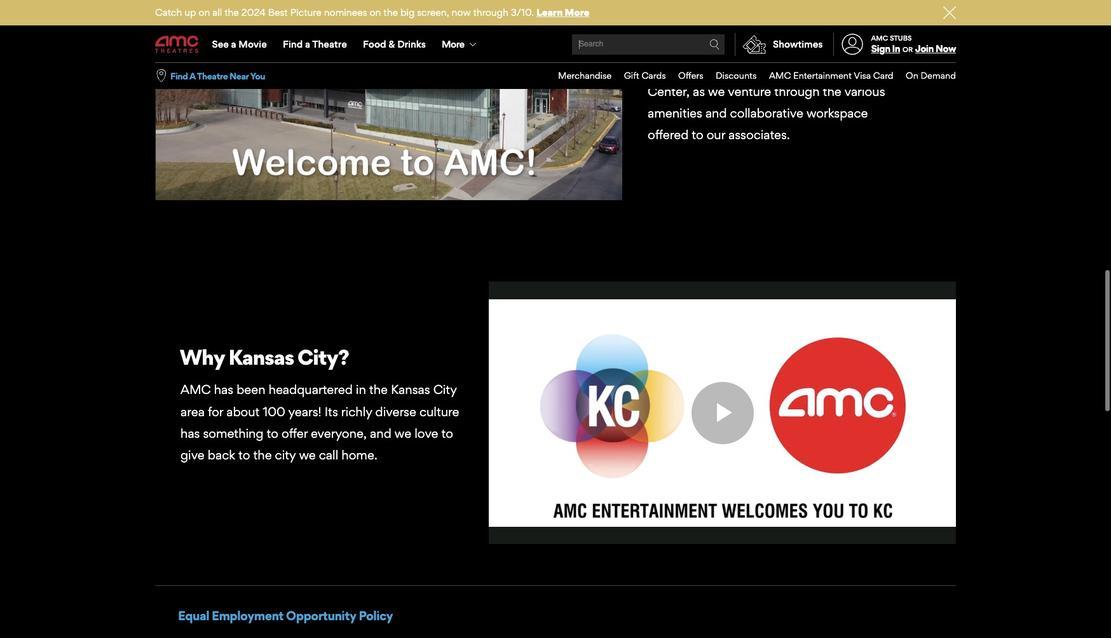 Task type: describe. For each thing, give the bounding box(es) containing it.
see
[[212, 38, 229, 50]]

as
[[693, 84, 705, 99]]

user profile image
[[835, 34, 871, 55]]

a inside join us in a vip tour of the theatre support center, as we venture through the various amenities and collaborative workspace offered to our associates.
[[705, 62, 712, 77]]

venture
[[728, 84, 771, 99]]

about
[[226, 404, 260, 419]]

food
[[363, 38, 386, 50]]

find a theatre near you button
[[170, 70, 265, 82]]

0 horizontal spatial has
[[181, 426, 200, 441]]

and inside amc has been headquartered in the kansas city area for about 100 years! its richly diverse culture has something to offer everyone, and we love to give back to the city we call home.
[[370, 426, 392, 441]]

amenities
[[648, 105, 703, 121]]

amc for amc stubs sign in or join now
[[871, 34, 888, 43]]

theatre inside join us in a vip tour of the theatre support center, as we venture through the various amenities and collaborative workspace offered to our associates.
[[799, 62, 843, 77]]

the left city
[[253, 448, 272, 463]]

join now button
[[916, 43, 956, 55]]

2024
[[241, 6, 266, 18]]

amc's
[[793, 0, 856, 2]]

gift cards
[[624, 70, 666, 81]]

various
[[845, 84, 885, 99]]

of
[[763, 62, 775, 77]]

food & drinks link
[[355, 27, 434, 62]]

look:
[[738, 0, 790, 2]]

offered
[[648, 127, 689, 142]]

amc stubs sign in or join now
[[871, 34, 956, 55]]

years!
[[288, 404, 322, 419]]

and inside join us in a vip tour of the theatre support center, as we venture through the various amenities and collaborative workspace offered to our associates.
[[706, 105, 727, 121]]

everyone,
[[311, 426, 367, 441]]

merchandise
[[558, 70, 612, 81]]

the right of
[[778, 62, 797, 77]]

all
[[212, 6, 222, 18]]

employment
[[212, 608, 284, 624]]

now
[[936, 43, 956, 55]]

cookie consent banner dialog
[[0, 604, 1111, 638]]

culture
[[420, 404, 459, 419]]

why
[[180, 345, 225, 370]]

richly
[[341, 404, 372, 419]]

workspace
[[807, 105, 868, 121]]

support inside join us in a vip tour of the theatre support center, as we venture through the various amenities and collaborative workspace offered to our associates.
[[846, 62, 892, 77]]

drinks
[[398, 38, 426, 50]]

a for theatre
[[305, 38, 310, 50]]

big
[[401, 6, 415, 18]]

gift cards link
[[612, 63, 666, 89]]

to inside join us in a vip tour of the theatre support center, as we venture through the various amenities and collaborative workspace offered to our associates.
[[692, 127, 704, 142]]

its
[[325, 404, 338, 419]]

stubs
[[890, 34, 912, 43]]

sign in button
[[871, 43, 900, 55]]

center,
[[648, 84, 690, 99]]

amc entertainment visa card
[[769, 70, 894, 81]]

join inside amc stubs sign in or join now
[[916, 43, 934, 55]]

more button
[[434, 27, 487, 62]]

the down 'amc entertainment visa card'
[[823, 84, 842, 99]]

picture
[[290, 6, 322, 18]]

offer
[[282, 426, 308, 441]]

0 horizontal spatial we
[[299, 448, 316, 463]]

1 horizontal spatial we
[[395, 426, 411, 441]]

menu containing more
[[155, 27, 956, 62]]

showtimes
[[773, 38, 823, 50]]

a for movie
[[231, 38, 236, 50]]

near
[[230, 70, 249, 81]]

love
[[415, 426, 438, 441]]

collaborative
[[730, 105, 804, 121]]

0 vertical spatial has
[[214, 382, 233, 398]]

exclusive
[[647, 0, 734, 2]]

3/10.
[[511, 6, 534, 18]]

theatre inside find a theatre 'link'
[[312, 38, 347, 50]]

for
[[208, 404, 223, 419]]

see a movie
[[212, 38, 267, 50]]

nominees
[[324, 6, 367, 18]]

our
[[707, 127, 726, 142]]

city?
[[298, 345, 349, 370]]

theatre inside exclusive look: amc's theatre support center
[[647, 0, 720, 26]]

kansas inside amc has been headquartered in the kansas city area for about 100 years! its richly diverse culture has something to offer everyone, and we love to give back to the city we call home.
[[391, 382, 430, 398]]

visa
[[854, 70, 871, 81]]

showtimes link
[[735, 33, 823, 56]]

to down 100
[[267, 426, 278, 441]]

see a movie link
[[204, 27, 275, 62]]

food & drinks
[[363, 38, 426, 50]]

&
[[389, 38, 395, 50]]

1 on from the left
[[199, 6, 210, 18]]

back
[[208, 448, 235, 463]]

amc for amc entertainment visa card
[[769, 70, 791, 81]]

amc for amc has been headquartered in the kansas city area for about 100 years! its richly diverse culture has something to offer everyone, and we love to give back to the city we call home.
[[181, 382, 211, 398]]

through for 3/10.
[[473, 6, 509, 18]]

vip
[[715, 62, 734, 77]]

call
[[319, 448, 338, 463]]

opportunity
[[286, 608, 356, 624]]

discounts
[[716, 70, 757, 81]]

equal
[[178, 608, 209, 624]]

find a theatre
[[283, 38, 347, 50]]

offers
[[679, 70, 704, 81]]

catch
[[155, 6, 182, 18]]

diverse
[[376, 404, 416, 419]]

amc entertainment visa card link
[[757, 63, 894, 89]]

give
[[181, 448, 205, 463]]

demand
[[921, 70, 956, 81]]

why kansas city?
[[180, 345, 349, 370]]

or
[[903, 45, 913, 54]]

screen,
[[417, 6, 449, 18]]

tour
[[737, 62, 760, 77]]

learn
[[537, 6, 563, 18]]



Task type: locate. For each thing, give the bounding box(es) containing it.
theatre down nominees
[[312, 38, 347, 50]]

1 vertical spatial through
[[775, 84, 820, 99]]

1 vertical spatial join
[[648, 62, 673, 77]]

on left all
[[199, 6, 210, 18]]

1 horizontal spatial has
[[214, 382, 233, 398]]

card
[[874, 70, 894, 81]]

sign in or join amc stubs element
[[833, 27, 956, 62]]

we down diverse at bottom left
[[395, 426, 411, 441]]

sign
[[871, 43, 891, 55]]

1 vertical spatial find
[[170, 70, 188, 81]]

support
[[723, 0, 800, 26], [846, 62, 892, 77]]

support up 'various'
[[846, 62, 892, 77]]

equal employment opportunity policy
[[178, 608, 393, 624]]

amc has been headquartered in the kansas city area for about 100 years! its richly diverse culture has something to offer everyone, and we love to give back to the city we call home.
[[181, 382, 459, 463]]

movie
[[239, 38, 267, 50]]

through down the entertainment
[[775, 84, 820, 99]]

1 horizontal spatial kansas
[[391, 382, 430, 398]]

you
[[250, 70, 265, 81]]

1 horizontal spatial through
[[775, 84, 820, 99]]

2 vertical spatial amc
[[181, 382, 211, 398]]

catch up on all the 2024 best picture nominees on the big screen, now through 3/10. learn more
[[155, 6, 590, 18]]

1 horizontal spatial amc
[[769, 70, 791, 81]]

the right all
[[225, 6, 239, 18]]

0 horizontal spatial through
[[473, 6, 509, 18]]

now
[[452, 6, 471, 18]]

amc down showtimes link
[[769, 70, 791, 81]]

gift
[[624, 70, 640, 81]]

1 vertical spatial amc
[[769, 70, 791, 81]]

in
[[692, 62, 702, 77], [356, 382, 366, 398]]

in right us
[[692, 62, 702, 77]]

through right now
[[473, 6, 509, 18]]

a
[[231, 38, 236, 50], [305, 38, 310, 50], [705, 62, 712, 77]]

in
[[892, 43, 900, 55]]

on
[[199, 6, 210, 18], [370, 6, 381, 18]]

center
[[647, 24, 712, 50]]

100
[[263, 404, 285, 419]]

in inside join us in a vip tour of the theatre support center, as we venture through the various amenities and collaborative workspace offered to our associates.
[[692, 62, 702, 77]]

headquartered
[[269, 382, 353, 398]]

1 horizontal spatial and
[[706, 105, 727, 121]]

more
[[565, 6, 590, 18], [442, 38, 464, 50]]

on right nominees
[[370, 6, 381, 18]]

menu containing merchandise
[[546, 63, 956, 89]]

amc up area
[[181, 382, 211, 398]]

1 vertical spatial we
[[395, 426, 411, 441]]

on demand link
[[894, 63, 956, 89]]

cards
[[642, 70, 666, 81]]

kansas up diverse at bottom left
[[391, 382, 430, 398]]

find down picture
[[283, 38, 303, 50]]

0 horizontal spatial find
[[170, 70, 188, 81]]

we
[[708, 84, 725, 99], [395, 426, 411, 441], [299, 448, 316, 463]]

amc logo image
[[155, 36, 200, 53], [155, 36, 200, 53]]

0 vertical spatial we
[[708, 84, 725, 99]]

more inside more "button"
[[442, 38, 464, 50]]

in up richly
[[356, 382, 366, 398]]

1 horizontal spatial on
[[370, 6, 381, 18]]

exclusive look: amc's theatre support center
[[647, 0, 856, 50]]

theatre right a
[[197, 70, 228, 81]]

0 vertical spatial and
[[706, 105, 727, 121]]

theatre inside find a theatre near you button
[[197, 70, 228, 81]]

2 horizontal spatial we
[[708, 84, 725, 99]]

on
[[906, 70, 919, 81]]

join right the or at the top right of the page
[[916, 43, 934, 55]]

search the AMC website text field
[[577, 40, 710, 49]]

find inside button
[[170, 70, 188, 81]]

join inside join us in a vip tour of the theatre support center, as we venture through the various amenities and collaborative workspace offered to our associates.
[[648, 62, 673, 77]]

0 vertical spatial more
[[565, 6, 590, 18]]

home.
[[342, 448, 378, 463]]

0 vertical spatial amc
[[871, 34, 888, 43]]

and up our
[[706, 105, 727, 121]]

in inside amc has been headquartered in the kansas city area for about 100 years! its richly diverse culture has something to offer everyone, and we love to give back to the city we call home.
[[356, 382, 366, 398]]

to right the 'love'
[[442, 426, 453, 441]]

the
[[225, 6, 239, 18], [384, 6, 398, 18], [778, 62, 797, 77], [823, 84, 842, 99], [369, 382, 388, 398], [253, 448, 272, 463]]

0 vertical spatial join
[[916, 43, 934, 55]]

amc inside amc has been headquartered in the kansas city area for about 100 years! its richly diverse culture has something to offer everyone, and we love to give back to the city we call home.
[[181, 382, 211, 398]]

we left call
[[299, 448, 316, 463]]

the up diverse at bottom left
[[369, 382, 388, 398]]

0 horizontal spatial join
[[648, 62, 673, 77]]

entertainment
[[794, 70, 852, 81]]

amc inside amc stubs sign in or join now
[[871, 34, 888, 43]]

more right the learn
[[565, 6, 590, 18]]

0 horizontal spatial kansas
[[229, 345, 294, 370]]

and
[[706, 105, 727, 121], [370, 426, 392, 441]]

us
[[676, 62, 689, 77]]

submit search icon image
[[710, 39, 720, 50]]

1 vertical spatial menu
[[546, 63, 956, 89]]

a right see
[[231, 38, 236, 50]]

been
[[237, 382, 265, 398]]

2 horizontal spatial amc
[[871, 34, 888, 43]]

the left big
[[384, 6, 398, 18]]

0 horizontal spatial amc
[[181, 382, 211, 398]]

we right as
[[708, 84, 725, 99]]

1 horizontal spatial more
[[565, 6, 590, 18]]

a
[[189, 70, 195, 81]]

offers link
[[666, 63, 704, 89]]

showtimes image
[[736, 33, 773, 56]]

something
[[203, 426, 264, 441]]

0 vertical spatial support
[[723, 0, 800, 26]]

policy
[[359, 608, 393, 624]]

1 vertical spatial support
[[846, 62, 892, 77]]

theatre up submit search icon
[[647, 0, 720, 26]]

0 vertical spatial find
[[283, 38, 303, 50]]

to right the back
[[238, 448, 250, 463]]

and down diverse at bottom left
[[370, 426, 392, 441]]

1 horizontal spatial in
[[692, 62, 702, 77]]

amc up 'sign'
[[871, 34, 888, 43]]

has up for
[[214, 382, 233, 398]]

1 vertical spatial and
[[370, 426, 392, 441]]

best
[[268, 6, 288, 18]]

find
[[283, 38, 303, 50], [170, 70, 188, 81]]

through for the
[[775, 84, 820, 99]]

1 horizontal spatial support
[[846, 62, 892, 77]]

amc inside amc entertainment visa card link
[[769, 70, 791, 81]]

on demand
[[906, 70, 956, 81]]

join left us
[[648, 62, 673, 77]]

0 horizontal spatial in
[[356, 382, 366, 398]]

join
[[916, 43, 934, 55], [648, 62, 673, 77]]

city
[[433, 382, 457, 398]]

a inside 'link'
[[305, 38, 310, 50]]

find left a
[[170, 70, 188, 81]]

we inside join us in a vip tour of the theatre support center, as we venture through the various amenities and collaborative workspace offered to our associates.
[[708, 84, 725, 99]]

has
[[214, 382, 233, 398], [181, 426, 200, 441]]

find inside 'link'
[[283, 38, 303, 50]]

support inside exclusive look: amc's theatre support center
[[723, 0, 800, 26]]

support up showtimes image
[[723, 0, 800, 26]]

city
[[275, 448, 296, 463]]

theatre down showtimes
[[799, 62, 843, 77]]

more down now
[[442, 38, 464, 50]]

find for find a theatre
[[283, 38, 303, 50]]

0 vertical spatial menu
[[155, 27, 956, 62]]

1 vertical spatial more
[[442, 38, 464, 50]]

0 horizontal spatial a
[[231, 38, 236, 50]]

1 vertical spatial kansas
[[391, 382, 430, 398]]

1 vertical spatial has
[[181, 426, 200, 441]]

to left our
[[692, 127, 704, 142]]

0 horizontal spatial and
[[370, 426, 392, 441]]

0 horizontal spatial support
[[723, 0, 800, 26]]

through inside join us in a vip tour of the theatre support center, as we venture through the various amenities and collaborative workspace offered to our associates.
[[775, 84, 820, 99]]

1 horizontal spatial find
[[283, 38, 303, 50]]

0 vertical spatial in
[[692, 62, 702, 77]]

find for find a theatre near you
[[170, 70, 188, 81]]

1 horizontal spatial a
[[305, 38, 310, 50]]

discounts link
[[704, 63, 757, 89]]

join us in a vip tour of the theatre support center, as we venture through the various amenities and collaborative workspace offered to our associates.
[[648, 62, 892, 142]]

theatre
[[647, 0, 720, 26], [312, 38, 347, 50], [799, 62, 843, 77], [197, 70, 228, 81]]

has up give
[[181, 426, 200, 441]]

1 vertical spatial in
[[356, 382, 366, 398]]

0 horizontal spatial more
[[442, 38, 464, 50]]

associates.
[[729, 127, 790, 142]]

0 vertical spatial kansas
[[229, 345, 294, 370]]

1 horizontal spatial join
[[916, 43, 934, 55]]

kansas up been
[[229, 345, 294, 370]]

2 horizontal spatial a
[[705, 62, 712, 77]]

a left vip at the right of page
[[705, 62, 712, 77]]

find a theatre near you
[[170, 70, 265, 81]]

a down picture
[[305, 38, 310, 50]]

menu
[[155, 27, 956, 62], [546, 63, 956, 89]]

find a theatre link
[[275, 27, 355, 62]]

2 vertical spatial we
[[299, 448, 316, 463]]

0 vertical spatial through
[[473, 6, 509, 18]]

area
[[181, 404, 205, 419]]

0 horizontal spatial on
[[199, 6, 210, 18]]

learn more link
[[537, 6, 590, 18]]

merchandise link
[[546, 63, 612, 89]]

2 on from the left
[[370, 6, 381, 18]]



Task type: vqa. For each thing, say whether or not it's contained in the screenshot.
menu
yes



